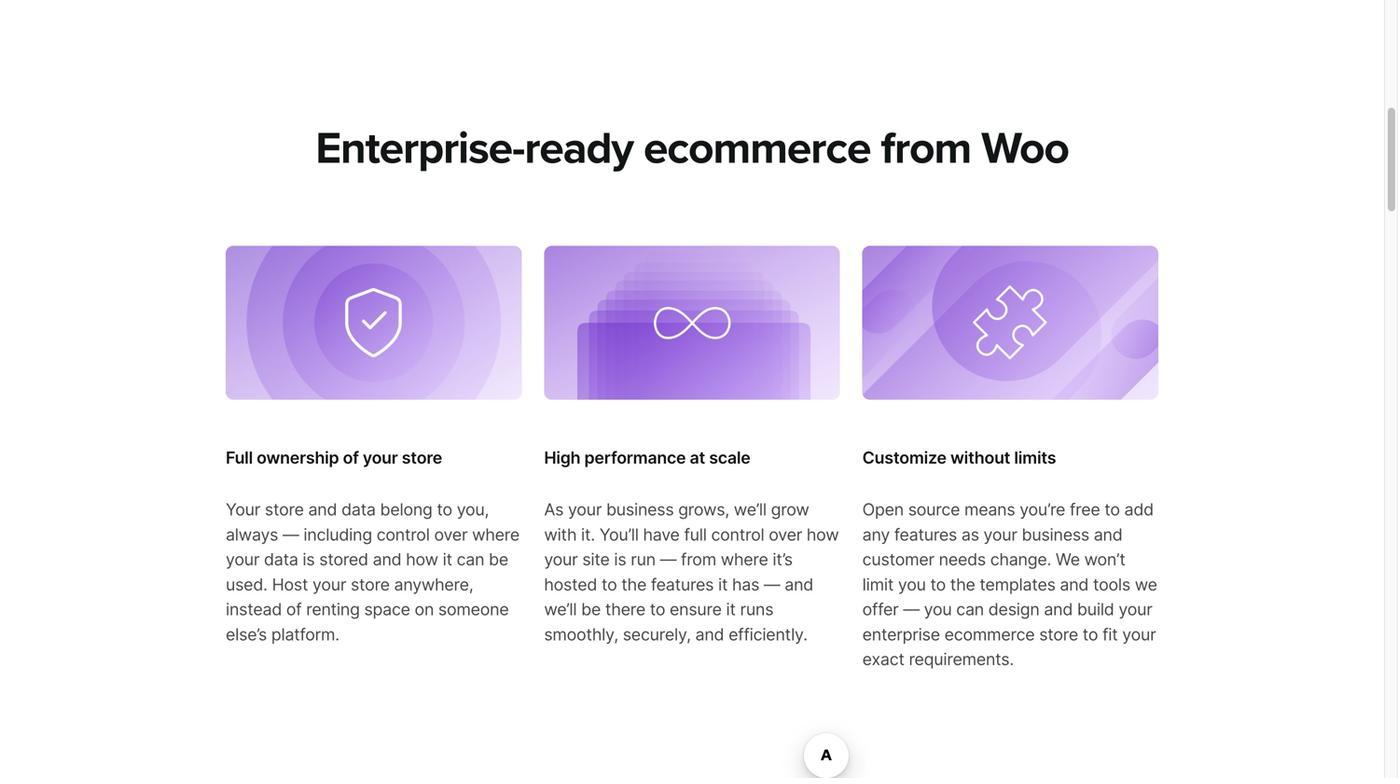 Task type: describe. For each thing, give the bounding box(es) containing it.
ready
[[525, 122, 633, 176]]

add
[[1125, 499, 1154, 520]]

used.
[[226, 574, 268, 595]]

host
[[272, 574, 308, 595]]

your
[[226, 499, 260, 520]]

ownership
[[257, 447, 339, 468]]

there
[[605, 599, 646, 620]]

full
[[226, 447, 253, 468]]

to down site
[[602, 574, 617, 595]]

at
[[690, 447, 705, 468]]

store up space
[[351, 574, 390, 595]]

your up belong
[[363, 447, 398, 468]]

source
[[908, 499, 960, 520]]

0 vertical spatial data
[[342, 499, 376, 520]]

ensure
[[670, 599, 722, 620]]

business inside open source means you're free to add any features as your business and customer needs change. we won't limit you to the templates and tools we offer — you can design and build your enterprise ecommerce store to fit your exact requirements.
[[1022, 524, 1090, 545]]

won't
[[1085, 549, 1126, 570]]

renting
[[306, 599, 360, 620]]

enterprise-ready ecommerce from woo
[[316, 122, 1069, 176]]

your down with
[[544, 549, 578, 570]]

your up renting
[[313, 574, 346, 595]]

anywhere,
[[394, 574, 474, 595]]

efficiently.
[[729, 624, 808, 645]]

you're
[[1020, 499, 1066, 520]]

how inside 'your store and data belong to you, always — including control over where your data is stored and how it can be used. host your store anywhere, instead of renting space on someone else's platform.'
[[406, 549, 438, 570]]

change.
[[991, 549, 1052, 570]]

customize without limits
[[863, 447, 1056, 468]]

space
[[364, 599, 410, 620]]

and down it's
[[785, 574, 814, 595]]

be inside 'as your business grows, we'll grow with it. you'll have full control over how your site is run — from where it's hosted to the features it has — and we'll be there to ensure it runs smoothly, securely, and efficiently.'
[[581, 599, 601, 620]]

your right 'fit'
[[1123, 624, 1156, 645]]

someone
[[438, 599, 509, 620]]

as
[[544, 499, 564, 520]]

grows,
[[678, 499, 730, 520]]

you'll
[[600, 524, 639, 545]]

be inside 'your store and data belong to you, always — including control over where your data is stored and how it can be used. host your store anywhere, instead of renting space on someone else's platform.'
[[489, 549, 508, 570]]

smoothly,
[[544, 624, 619, 645]]

stored
[[319, 549, 368, 570]]

fit
[[1103, 624, 1118, 645]]

store up belong
[[402, 447, 442, 468]]

as your business grows, we'll grow with it. you'll have full control over how your site is run — from where it's hosted to the features it has — and we'll be there to ensure it runs smoothly, securely, and efficiently.
[[544, 499, 839, 645]]

means
[[965, 499, 1016, 520]]

1 vertical spatial it
[[718, 574, 728, 595]]

your down means
[[984, 524, 1018, 545]]

belong
[[380, 499, 433, 520]]

have
[[643, 524, 680, 545]]

to left 'fit'
[[1083, 624, 1098, 645]]

full
[[684, 524, 707, 545]]

we
[[1135, 574, 1158, 595]]

to left add
[[1105, 499, 1120, 520]]

ecommerce inside open source means you're free to add any features as your business and customer needs change. we won't limit you to the templates and tools we offer — you can design and build your enterprise ecommerce store to fit your exact requirements.
[[945, 624, 1035, 645]]

the inside 'as your business grows, we'll grow with it. you'll have full control over how your site is run — from where it's hosted to the features it has — and we'll be there to ensure it runs smoothly, securely, and efficiently.'
[[622, 574, 647, 595]]

platform.
[[271, 624, 340, 645]]

1 vertical spatial we'll
[[544, 599, 577, 620]]

features inside open source means you're free to add any features as your business and customer needs change. we won't limit you to the templates and tools we offer — you can design and build your enterprise ecommerce store to fit your exact requirements.
[[895, 524, 957, 545]]

to down needs
[[931, 574, 946, 595]]

full ownership of your store
[[226, 447, 442, 468]]

grow
[[771, 499, 809, 520]]

the inside open source means you're free to add any features as your business and customer needs change. we won't limit you to the templates and tools we offer — you can design and build your enterprise ecommerce store to fit your exact requirements.
[[950, 574, 976, 595]]

open source means you're free to add any features as your business and customer needs change. we won't limit you to the templates and tools we offer — you can design and build your enterprise ecommerce store to fit your exact requirements.
[[863, 499, 1158, 670]]

features inside 'as your business grows, we'll grow with it. you'll have full control over how your site is run — from where it's hosted to the features it has — and we'll be there to ensure it runs smoothly, securely, and efficiently.'
[[651, 574, 714, 595]]

customize
[[863, 447, 947, 468]]

high
[[544, 447, 581, 468]]

your down we in the bottom right of the page
[[1119, 599, 1153, 620]]

and down we
[[1060, 574, 1089, 595]]

needs
[[939, 549, 986, 570]]

build
[[1078, 599, 1115, 620]]

and up won't
[[1094, 524, 1123, 545]]

where inside 'your store and data belong to you, always — including control over where your data is stored and how it can be used. host your store anywhere, instead of renting space on someone else's platform.'
[[472, 524, 520, 545]]

any
[[863, 524, 890, 545]]

open
[[863, 499, 904, 520]]

your store and data belong to you, always — including control over where your data is stored and how it can be used. host your store anywhere, instead of renting space on someone else's platform.
[[226, 499, 520, 645]]



Task type: locate. For each thing, give the bounding box(es) containing it.
0 horizontal spatial control
[[377, 524, 430, 545]]

it up anywhere,
[[443, 549, 452, 570]]

it's
[[773, 549, 793, 570]]

0 vertical spatial of
[[343, 447, 359, 468]]

1 horizontal spatial features
[[895, 524, 957, 545]]

where up the has
[[721, 549, 768, 570]]

0 horizontal spatial data
[[264, 549, 298, 570]]

0 horizontal spatial the
[[622, 574, 647, 595]]

0 vertical spatial it
[[443, 549, 452, 570]]

and left build
[[1044, 599, 1073, 620]]

enterprise
[[863, 624, 940, 645]]

—
[[283, 524, 299, 545], [660, 549, 677, 570], [764, 574, 780, 595], [903, 599, 920, 620]]

it.
[[581, 524, 595, 545]]

it
[[443, 549, 452, 570], [718, 574, 728, 595], [726, 599, 736, 620]]

0 horizontal spatial of
[[286, 599, 302, 620]]

— right the has
[[764, 574, 780, 595]]

0 vertical spatial ecommerce
[[644, 122, 871, 176]]

enterprise-
[[316, 122, 525, 176]]

1 control from the left
[[377, 524, 430, 545]]

2 the from the left
[[950, 574, 976, 595]]

features down source
[[895, 524, 957, 545]]

the down needs
[[950, 574, 976, 595]]

can inside 'your store and data belong to you, always — including control over where your data is stored and how it can be used. host your store anywhere, instead of renting space on someone else's platform.'
[[457, 549, 484, 570]]

store up always
[[265, 499, 304, 520]]

templates
[[980, 574, 1056, 595]]

runs
[[740, 599, 774, 620]]

data up host
[[264, 549, 298, 570]]

store down build
[[1040, 624, 1079, 645]]

— inside 'your store and data belong to you, always — including control over where your data is stored and how it can be used. host your store anywhere, instead of renting space on someone else's platform.'
[[283, 524, 299, 545]]

1 vertical spatial how
[[406, 549, 438, 570]]

and down ensure
[[696, 624, 724, 645]]

business up you'll
[[606, 499, 674, 520]]

business inside 'as your business grows, we'll grow with it. you'll have full control over how your site is run — from where it's hosted to the features it has — and we'll be there to ensure it runs smoothly, securely, and efficiently.'
[[606, 499, 674, 520]]

can left design on the bottom
[[957, 599, 984, 620]]

of inside 'your store and data belong to you, always — including control over where your data is stored and how it can be used. host your store anywhere, instead of renting space on someone else's platform.'
[[286, 599, 302, 620]]

— right always
[[283, 524, 299, 545]]

business
[[606, 499, 674, 520], [1022, 524, 1090, 545]]

is inside 'as your business grows, we'll grow with it. you'll have full control over how your site is run — from where it's hosted to the features it has — and we'll be there to ensure it runs smoothly, securely, and efficiently.'
[[614, 549, 626, 570]]

0 vertical spatial be
[[489, 549, 508, 570]]

can
[[457, 549, 484, 570], [957, 599, 984, 620]]

and up including
[[308, 499, 337, 520]]

control down belong
[[377, 524, 430, 545]]

we'll left grow
[[734, 499, 767, 520]]

2 vertical spatial it
[[726, 599, 736, 620]]

0 horizontal spatial features
[[651, 574, 714, 595]]

be up smoothly,
[[581, 599, 601, 620]]

limit
[[863, 574, 894, 595]]

0 horizontal spatial where
[[472, 524, 520, 545]]

1 vertical spatial data
[[264, 549, 298, 570]]

can inside open source means you're free to add any features as your business and customer needs change. we won't limit you to the templates and tools we offer — you can design and build your enterprise ecommerce store to fit your exact requirements.
[[957, 599, 984, 620]]

to inside 'your store and data belong to you, always — including control over where your data is stored and how it can be used. host your store anywhere, instead of renting space on someone else's platform.'
[[437, 499, 452, 520]]

run
[[631, 549, 656, 570]]

from
[[881, 122, 971, 176], [681, 549, 716, 570]]

0 vertical spatial how
[[807, 524, 839, 545]]

over inside 'as your business grows, we'll grow with it. you'll have full control over how your site is run — from where it's hosted to the features it has — and we'll be there to ensure it runs smoothly, securely, and efficiently.'
[[769, 524, 802, 545]]

offer
[[863, 599, 899, 620]]

control
[[377, 524, 430, 545], [711, 524, 765, 545]]

we
[[1056, 549, 1080, 570]]

— up enterprise
[[903, 599, 920, 620]]

1 vertical spatial you
[[924, 599, 952, 620]]

exact
[[863, 649, 905, 670]]

2 control from the left
[[711, 524, 765, 545]]

0 vertical spatial can
[[457, 549, 484, 570]]

0 vertical spatial we'll
[[734, 499, 767, 520]]

we'll
[[734, 499, 767, 520], [544, 599, 577, 620]]

0 horizontal spatial from
[[681, 549, 716, 570]]

of
[[343, 447, 359, 468], [286, 599, 302, 620]]

where down the you,
[[472, 524, 520, 545]]

performance
[[585, 447, 686, 468]]

0 horizontal spatial be
[[489, 549, 508, 570]]

site
[[582, 549, 610, 570]]

requirements.
[[909, 649, 1014, 670]]

is inside 'your store and data belong to you, always — including control over where your data is stored and how it can be used. host your store anywhere, instead of renting space on someone else's platform.'
[[303, 549, 315, 570]]

0 vertical spatial you
[[898, 574, 926, 595]]

1 vertical spatial of
[[286, 599, 302, 620]]

how inside 'as your business grows, we'll grow with it. you'll have full control over how your site is run — from where it's hosted to the features it has — and we'll be there to ensure it runs smoothly, securely, and efficiently.'
[[807, 524, 839, 545]]

0 vertical spatial features
[[895, 524, 957, 545]]

1 horizontal spatial control
[[711, 524, 765, 545]]

1 horizontal spatial data
[[342, 499, 376, 520]]

securely,
[[623, 624, 691, 645]]

your up used.
[[226, 549, 260, 570]]

you
[[898, 574, 926, 595], [924, 599, 952, 620]]

the up there
[[622, 574, 647, 595]]

woo
[[982, 122, 1069, 176]]

2 is from the left
[[614, 549, 626, 570]]

0 horizontal spatial business
[[606, 499, 674, 520]]

1 horizontal spatial is
[[614, 549, 626, 570]]

how up anywhere,
[[406, 549, 438, 570]]

your up it.
[[568, 499, 602, 520]]

control down "grows," in the bottom of the page
[[711, 524, 765, 545]]

data up including
[[342, 499, 376, 520]]

to left the you,
[[437, 499, 452, 520]]

you up enterprise
[[924, 599, 952, 620]]

hosted
[[544, 574, 597, 595]]

can up anywhere,
[[457, 549, 484, 570]]

it left the has
[[718, 574, 728, 595]]

and right stored
[[373, 549, 402, 570]]

ecommerce
[[644, 122, 871, 176], [945, 624, 1035, 645]]

as
[[962, 524, 979, 545]]

limits
[[1015, 447, 1056, 468]]

1 horizontal spatial we'll
[[734, 499, 767, 520]]

features
[[895, 524, 957, 545], [651, 574, 714, 595]]

over up it's
[[769, 524, 802, 545]]

features up ensure
[[651, 574, 714, 595]]

we'll down hosted
[[544, 599, 577, 620]]

instead
[[226, 599, 282, 620]]

with
[[544, 524, 577, 545]]

design
[[989, 599, 1040, 620]]

store inside open source means you're free to add any features as your business and customer needs change. we won't limit you to the templates and tools we offer — you can design and build your enterprise ecommerce store to fit your exact requirements.
[[1040, 624, 1079, 645]]

business up we
[[1022, 524, 1090, 545]]

0 horizontal spatial how
[[406, 549, 438, 570]]

0 horizontal spatial ecommerce
[[644, 122, 871, 176]]

scale
[[709, 447, 751, 468]]

customer
[[863, 549, 935, 570]]

0 horizontal spatial over
[[434, 524, 468, 545]]

without
[[951, 447, 1011, 468]]

over
[[434, 524, 468, 545], [769, 524, 802, 545]]

it left runs
[[726, 599, 736, 620]]

1 vertical spatial from
[[681, 549, 716, 570]]

— inside open source means you're free to add any features as your business and customer needs change. we won't limit you to the templates and tools we offer — you can design and build your enterprise ecommerce store to fit your exact requirements.
[[903, 599, 920, 620]]

is up host
[[303, 549, 315, 570]]

1 vertical spatial business
[[1022, 524, 1090, 545]]

free
[[1070, 499, 1100, 520]]

it inside 'your store and data belong to you, always — including control over where your data is stored and how it can be used. host your store anywhere, instead of renting space on someone else's platform.'
[[443, 549, 452, 570]]

your
[[363, 447, 398, 468], [568, 499, 602, 520], [984, 524, 1018, 545], [226, 549, 260, 570], [544, 549, 578, 570], [313, 574, 346, 595], [1119, 599, 1153, 620], [1123, 624, 1156, 645]]

1 horizontal spatial of
[[343, 447, 359, 468]]

store
[[402, 447, 442, 468], [265, 499, 304, 520], [351, 574, 390, 595], [1040, 624, 1079, 645]]

tools
[[1093, 574, 1131, 595]]

has
[[732, 574, 760, 595]]

you,
[[457, 499, 489, 520]]

including
[[304, 524, 372, 545]]

where
[[472, 524, 520, 545], [721, 549, 768, 570]]

1 horizontal spatial where
[[721, 549, 768, 570]]

to up securely,
[[650, 599, 665, 620]]

1 vertical spatial be
[[581, 599, 601, 620]]

1 horizontal spatial can
[[957, 599, 984, 620]]

1 vertical spatial ecommerce
[[945, 624, 1035, 645]]

1 over from the left
[[434, 524, 468, 545]]

0 horizontal spatial we'll
[[544, 599, 577, 620]]

1 horizontal spatial how
[[807, 524, 839, 545]]

1 horizontal spatial business
[[1022, 524, 1090, 545]]

0 horizontal spatial can
[[457, 549, 484, 570]]

how
[[807, 524, 839, 545], [406, 549, 438, 570]]

of right the ownership
[[343, 447, 359, 468]]

of down host
[[286, 599, 302, 620]]

1 vertical spatial where
[[721, 549, 768, 570]]

1 horizontal spatial ecommerce
[[945, 624, 1035, 645]]

on
[[415, 599, 434, 620]]

data
[[342, 499, 376, 520], [264, 549, 298, 570]]

1 horizontal spatial from
[[881, 122, 971, 176]]

1 horizontal spatial over
[[769, 524, 802, 545]]

control inside 'as your business grows, we'll grow with it. you'll have full control over how your site is run — from where it's hosted to the features it has — and we'll be there to ensure it runs smoothly, securely, and efficiently.'
[[711, 524, 765, 545]]

is left the run
[[614, 549, 626, 570]]

and
[[308, 499, 337, 520], [1094, 524, 1123, 545], [373, 549, 402, 570], [785, 574, 814, 595], [1060, 574, 1089, 595], [1044, 599, 1073, 620], [696, 624, 724, 645]]

1 horizontal spatial the
[[950, 574, 976, 595]]

be up someone
[[489, 549, 508, 570]]

1 vertical spatial can
[[957, 599, 984, 620]]

to
[[437, 499, 452, 520], [1105, 499, 1120, 520], [602, 574, 617, 595], [931, 574, 946, 595], [650, 599, 665, 620], [1083, 624, 1098, 645]]

— right the run
[[660, 549, 677, 570]]

0 vertical spatial from
[[881, 122, 971, 176]]

over down the you,
[[434, 524, 468, 545]]

always
[[226, 524, 278, 545]]

1 horizontal spatial be
[[581, 599, 601, 620]]

over inside 'your store and data belong to you, always — including control over where your data is stored and how it can be used. host your store anywhere, instead of renting space on someone else's platform.'
[[434, 524, 468, 545]]

the
[[622, 574, 647, 595], [950, 574, 976, 595]]

1 the from the left
[[622, 574, 647, 595]]

0 horizontal spatial is
[[303, 549, 315, 570]]

how down grow
[[807, 524, 839, 545]]

from inside 'as your business grows, we'll grow with it. you'll have full control over how your site is run — from where it's hosted to the features it has — and we'll be there to ensure it runs smoothly, securely, and efficiently.'
[[681, 549, 716, 570]]

0 vertical spatial where
[[472, 524, 520, 545]]

where inside 'as your business grows, we'll grow with it. you'll have full control over how your site is run — from where it's hosted to the features it has — and we'll be there to ensure it runs smoothly, securely, and efficiently.'
[[721, 549, 768, 570]]

1 vertical spatial features
[[651, 574, 714, 595]]

you down customer
[[898, 574, 926, 595]]

high performance at scale
[[544, 447, 751, 468]]

0 vertical spatial business
[[606, 499, 674, 520]]

is
[[303, 549, 315, 570], [614, 549, 626, 570]]

be
[[489, 549, 508, 570], [581, 599, 601, 620]]

2 over from the left
[[769, 524, 802, 545]]

1 is from the left
[[303, 549, 315, 570]]

control inside 'your store and data belong to you, always — including control over where your data is stored and how it can be used. host your store anywhere, instead of renting space on someone else's platform.'
[[377, 524, 430, 545]]

else's
[[226, 624, 267, 645]]



Task type: vqa. For each thing, say whether or not it's contained in the screenshot.
the leftmost from
yes



